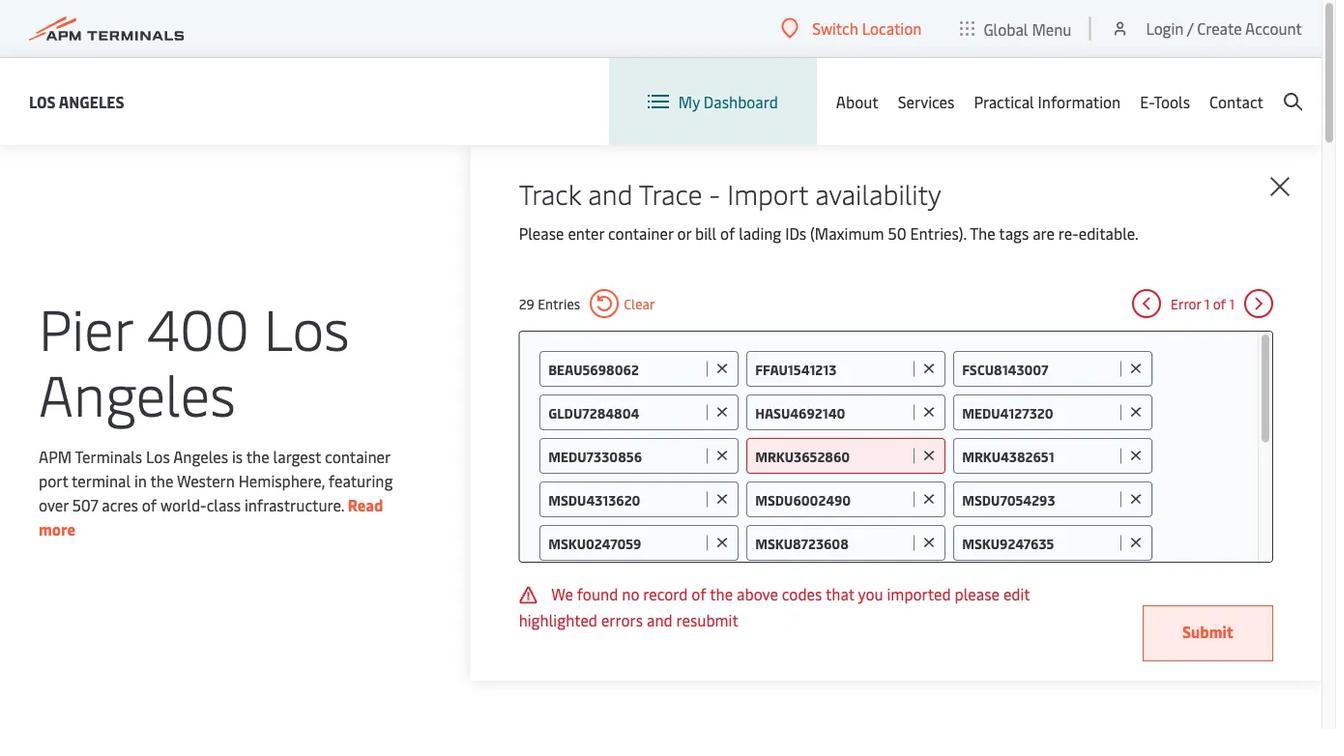 Task type: describe. For each thing, give the bounding box(es) containing it.
view next error image
[[1245, 289, 1274, 318]]

we
[[551, 584, 573, 604]]

edit
[[1004, 584, 1030, 604]]

imported
[[887, 584, 951, 604]]

los for pier 400 los angeles
[[264, 289, 350, 365]]

-
[[709, 175, 721, 211]]

e-tools button
[[1140, 58, 1191, 145]]

above
[[737, 584, 778, 604]]

of right error
[[1213, 294, 1226, 313]]

e-tools
[[1140, 91, 1191, 112]]

1 1 from the left
[[1205, 294, 1210, 313]]

re-
[[1059, 223, 1079, 244]]

e-
[[1140, 91, 1154, 112]]

services button
[[898, 58, 955, 145]]

global
[[984, 18, 1029, 39]]

dashboard
[[704, 91, 778, 112]]

services
[[898, 91, 955, 112]]

and inside we found no record of the above codes that you imported please edit highlighted errors and resubmit
[[647, 609, 673, 630]]

switch location button
[[782, 18, 922, 39]]

trace
[[639, 175, 703, 211]]

largest
[[273, 446, 321, 467]]

0 vertical spatial container
[[608, 223, 674, 244]]

the for highlighted
[[710, 584, 733, 604]]

featuring
[[329, 471, 393, 491]]

that
[[826, 584, 855, 604]]

0 horizontal spatial the
[[150, 471, 174, 491]]

please
[[519, 223, 564, 244]]

found
[[577, 584, 618, 604]]

error 1 of 1
[[1171, 294, 1235, 313]]

availability
[[815, 175, 942, 211]]

terminals
[[75, 446, 142, 467]]

login / create account
[[1146, 18, 1303, 39]]

entries
[[538, 294, 580, 313]]

practical
[[974, 91, 1035, 112]]

we found no record of the above codes that you imported please edit highlighted errors and resubmit
[[519, 584, 1030, 630]]

record
[[643, 584, 688, 604]]

of inside we found no record of the above codes that you imported please edit highlighted errors and resubmit
[[692, 584, 707, 604]]

menu
[[1032, 18, 1072, 39]]

submit
[[1183, 621, 1234, 642]]

global menu button
[[941, 0, 1091, 58]]

terminal
[[72, 471, 131, 491]]

los angeles
[[29, 91, 124, 112]]

entries).
[[911, 223, 967, 244]]

29
[[519, 294, 535, 313]]

of inside apm terminals los angeles is the largest container port terminal in the western hemisphere, featuring over 507 acres of world-class infrastructure.
[[142, 495, 157, 515]]

track and trace - import availability
[[519, 175, 942, 211]]

acres
[[102, 495, 138, 515]]

western
[[177, 471, 235, 491]]

codes
[[782, 584, 822, 604]]

ids
[[785, 223, 807, 244]]

read
[[348, 495, 383, 515]]

tools
[[1154, 91, 1191, 112]]

editable.
[[1079, 223, 1139, 244]]

please
[[955, 584, 1000, 604]]

about button
[[836, 58, 879, 145]]

global menu
[[984, 18, 1072, 39]]

hemisphere,
[[239, 471, 325, 491]]

507
[[72, 495, 98, 515]]

los for apm terminals los angeles is the largest container port terminal in the western hemisphere, featuring over 507 acres of world-class infrastructure.
[[146, 446, 170, 467]]

tags
[[999, 223, 1029, 244]]



Task type: vqa. For each thing, say whether or not it's contained in the screenshot.
'instagram' image
no



Task type: locate. For each thing, give the bounding box(es) containing it.
error
[[1171, 294, 1201, 313]]

los
[[29, 91, 56, 112], [264, 289, 350, 365], [146, 446, 170, 467]]

account
[[1246, 18, 1303, 39]]

1 horizontal spatial the
[[246, 446, 270, 467]]

0 vertical spatial los
[[29, 91, 56, 112]]

enter
[[568, 223, 605, 244]]

switch
[[813, 18, 859, 39]]

bill
[[695, 223, 717, 244]]

angeles for terminals
[[173, 446, 228, 467]]

2 vertical spatial angeles
[[173, 446, 228, 467]]

0 vertical spatial the
[[246, 446, 270, 467]]

1 vertical spatial los
[[264, 289, 350, 365]]

and up enter
[[588, 175, 633, 211]]

location
[[862, 18, 922, 39]]

and
[[588, 175, 633, 211], [647, 609, 673, 630]]

0 horizontal spatial los
[[29, 91, 56, 112]]

angeles for 400
[[39, 354, 236, 430]]

contact button
[[1210, 58, 1264, 145]]

create
[[1198, 18, 1242, 39]]

angeles inside 'link'
[[59, 91, 124, 112]]

the for hemisphere,
[[246, 446, 270, 467]]

the right the is
[[246, 446, 270, 467]]

login
[[1146, 18, 1184, 39]]

1
[[1205, 294, 1210, 313], [1230, 294, 1235, 313]]

no
[[622, 584, 640, 604]]

infrastructure.
[[245, 495, 344, 515]]

50
[[888, 223, 907, 244]]

angeles inside pier 400 los angeles
[[39, 354, 236, 430]]

practical information button
[[974, 58, 1121, 145]]

practical information
[[974, 91, 1121, 112]]

los inside 'link'
[[29, 91, 56, 112]]

read more
[[39, 495, 383, 540]]

1 left view next error image
[[1230, 294, 1235, 313]]

the
[[970, 223, 996, 244]]

clear button
[[590, 289, 655, 318]]

read more link
[[39, 495, 383, 540]]

you
[[858, 584, 884, 604]]

track
[[519, 175, 581, 211]]

/
[[1187, 18, 1194, 39]]

the right the in
[[150, 471, 174, 491]]

of
[[720, 223, 735, 244], [1213, 294, 1226, 313], [142, 495, 157, 515], [692, 584, 707, 604]]

switch location
[[813, 18, 922, 39]]

or
[[677, 223, 692, 244]]

2 vertical spatial the
[[710, 584, 733, 604]]

port
[[39, 471, 68, 491]]

1 vertical spatial and
[[647, 609, 673, 630]]

0 vertical spatial angeles
[[59, 91, 124, 112]]

lading
[[739, 223, 782, 244]]

angeles inside apm terminals los angeles is the largest container port terminal in the western hemisphere, featuring over 507 acres of world-class infrastructure.
[[173, 446, 228, 467]]

los angeles link
[[29, 89, 124, 114]]

1 vertical spatial the
[[150, 471, 174, 491]]

in
[[134, 471, 147, 491]]

apm
[[39, 446, 72, 467]]

0 vertical spatial and
[[588, 175, 633, 211]]

pier
[[39, 289, 133, 365]]

1 horizontal spatial and
[[647, 609, 673, 630]]

Entered ID text field
[[548, 360, 702, 378], [962, 360, 1116, 378], [548, 447, 702, 465], [962, 447, 1116, 465], [962, 490, 1116, 509]]

1 horizontal spatial los
[[146, 446, 170, 467]]

login / create account link
[[1111, 0, 1303, 57]]

of up resubmit
[[692, 584, 707, 604]]

pier 400 los angeles
[[39, 289, 350, 430]]

1 right error
[[1205, 294, 1210, 313]]

over
[[39, 495, 68, 515]]

of down the in
[[142, 495, 157, 515]]

1 horizontal spatial container
[[608, 223, 674, 244]]

los inside pier 400 los angeles
[[264, 289, 350, 365]]

container up featuring at left
[[325, 446, 390, 467]]

and down record at the bottom of the page
[[647, 609, 673, 630]]

2 vertical spatial los
[[146, 446, 170, 467]]

the up resubmit
[[710, 584, 733, 604]]

(maximum
[[811, 223, 885, 244]]

world-
[[160, 495, 207, 515]]

submit button
[[1143, 605, 1274, 662]]

angeles
[[59, 91, 124, 112], [39, 354, 236, 430], [173, 446, 228, 467]]

please enter container or bill of lading ids (maximum 50 entries). the tags are re-editable.
[[519, 223, 1139, 244]]

my
[[679, 91, 700, 112]]

more
[[39, 519, 76, 540]]

container left or
[[608, 223, 674, 244]]

about
[[836, 91, 879, 112]]

2 1 from the left
[[1230, 294, 1235, 313]]

Entered ID text field
[[755, 360, 909, 378], [548, 403, 702, 422], [755, 403, 909, 422], [962, 403, 1116, 422], [755, 447, 909, 465], [548, 490, 702, 509], [755, 490, 909, 509], [548, 534, 702, 552], [755, 534, 909, 552], [962, 534, 1116, 552]]

1 vertical spatial angeles
[[39, 354, 236, 430]]

contact
[[1210, 91, 1264, 112]]

the inside we found no record of the above codes that you imported please edit highlighted errors and resubmit
[[710, 584, 733, 604]]

clear
[[624, 294, 655, 313]]

import
[[727, 175, 809, 211]]

my dashboard button
[[648, 58, 778, 145]]

0 horizontal spatial and
[[588, 175, 633, 211]]

400
[[147, 289, 249, 365]]

are
[[1033, 223, 1055, 244]]

container inside apm terminals los angeles is the largest container port terminal in the western hemisphere, featuring over 507 acres of world-class infrastructure.
[[325, 446, 390, 467]]

0 horizontal spatial 1
[[1205, 294, 1210, 313]]

29 entries
[[519, 294, 580, 313]]

the
[[246, 446, 270, 467], [150, 471, 174, 491], [710, 584, 733, 604]]

2 horizontal spatial the
[[710, 584, 733, 604]]

errors
[[601, 609, 643, 630]]

highlighted
[[519, 609, 598, 630]]

my dashboard
[[679, 91, 778, 112]]

1 vertical spatial container
[[325, 446, 390, 467]]

apm terminals los angeles is the largest container port terminal in the western hemisphere, featuring over 507 acres of world-class infrastructure.
[[39, 446, 393, 515]]

los inside apm terminals los angeles is the largest container port terminal in the western hemisphere, featuring over 507 acres of world-class infrastructure.
[[146, 446, 170, 467]]

class
[[207, 495, 241, 515]]

is
[[232, 446, 243, 467]]

container
[[608, 223, 674, 244], [325, 446, 390, 467]]

view previous error image
[[1133, 289, 1162, 318]]

of right bill
[[720, 223, 735, 244]]

2 horizontal spatial los
[[264, 289, 350, 365]]

information
[[1038, 91, 1121, 112]]

1 horizontal spatial 1
[[1230, 294, 1235, 313]]

0 horizontal spatial container
[[325, 446, 390, 467]]



